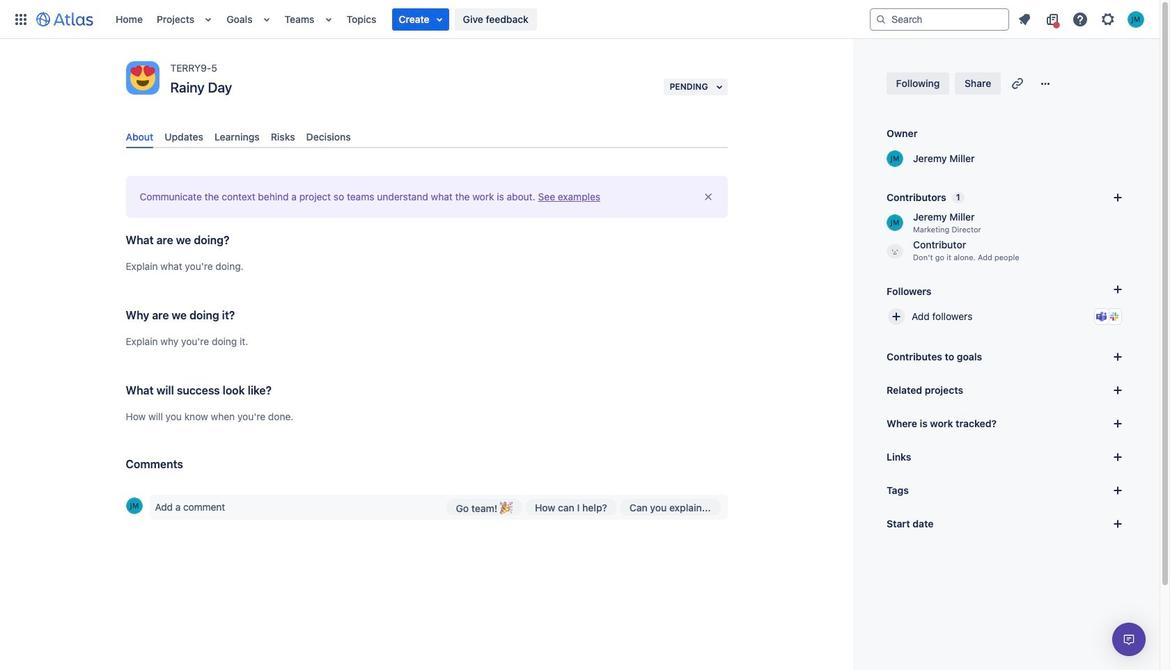 Task type: vqa. For each thing, say whether or not it's contained in the screenshot.
Banner
yes



Task type: locate. For each thing, give the bounding box(es) containing it.
0 horizontal spatial list
[[109, 0, 870, 39]]

None search field
[[870, 8, 1010, 30]]

banner
[[0, 0, 1160, 39]]

1 horizontal spatial list
[[1012, 8, 1152, 30]]

open intercom messenger image
[[1121, 632, 1138, 649]]

tab list
[[120, 125, 733, 149]]

add a follower image
[[1110, 281, 1127, 298]]

list
[[109, 0, 870, 39], [1012, 8, 1152, 30]]

Search field
[[870, 8, 1010, 30]]

notifications image
[[1017, 11, 1033, 28]]

add goals image
[[1110, 349, 1127, 366]]

close banner image
[[703, 192, 714, 203]]

help image
[[1072, 11, 1089, 28]]

add related project image
[[1110, 383, 1127, 399]]

set start date image
[[1110, 516, 1127, 533]]

add tag image
[[1110, 483, 1127, 500]]

switch to... image
[[13, 11, 29, 28]]

list item
[[392, 8, 449, 30]]

add work tracking links image
[[1110, 416, 1127, 433]]



Task type: describe. For each thing, give the bounding box(es) containing it.
search image
[[876, 14, 887, 25]]

account image
[[1128, 11, 1145, 28]]

settings image
[[1100, 11, 1117, 28]]

top element
[[8, 0, 870, 39]]

add follower image
[[888, 309, 905, 325]]

list item inside list
[[392, 8, 449, 30]]

add link image
[[1110, 449, 1127, 466]]

add team or contributors image
[[1110, 190, 1127, 206]]

msteams logo showing  channels are connected to this project image
[[1097, 311, 1108, 323]]

slack logo showing nan channels are connected to this project image
[[1109, 311, 1120, 323]]



